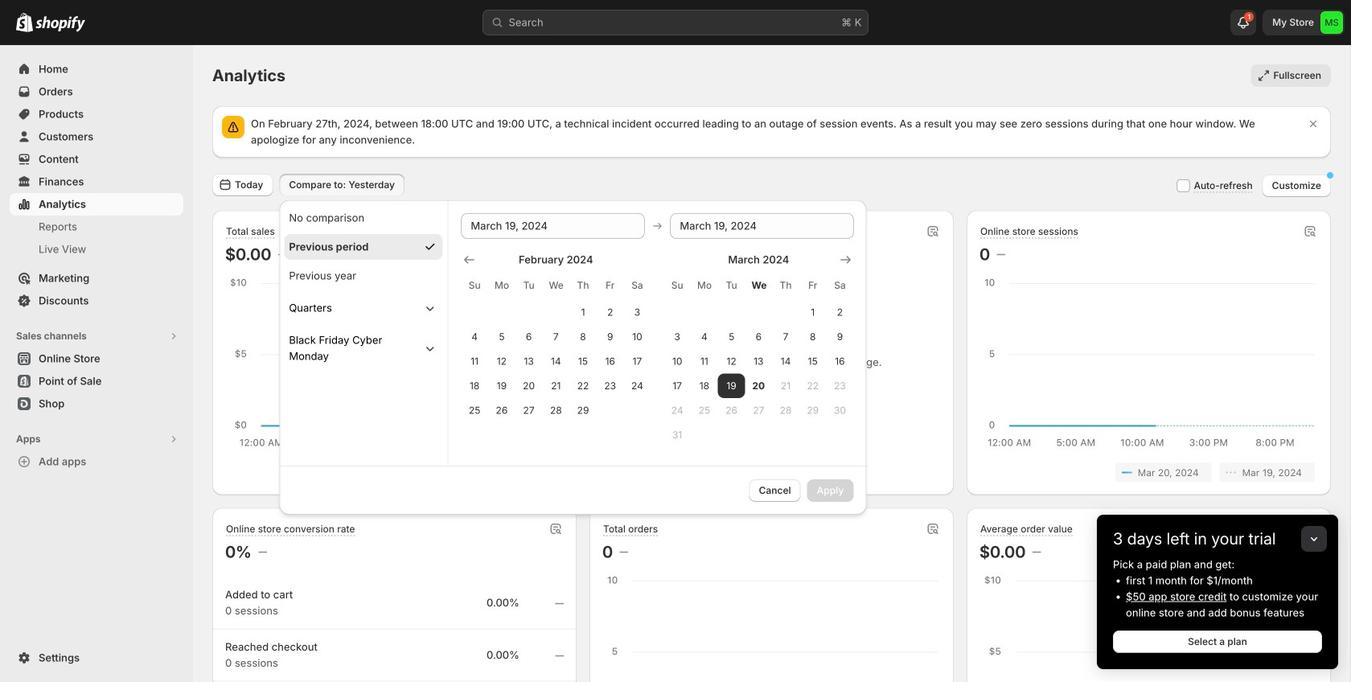 Task type: describe. For each thing, give the bounding box(es) containing it.
wednesday element for second thursday element from the right
[[543, 271, 570, 300]]

friday element for first thursday element from right's the saturday "element"
[[800, 271, 827, 300]]

wednesday element for first thursday element from right
[[746, 271, 773, 300]]

1 grid from the left
[[461, 252, 651, 423]]

sunday element for second thursday element from the right
[[461, 271, 488, 300]]

1 thursday element from the left
[[570, 271, 597, 300]]

1 list from the left
[[229, 463, 561, 482]]

2 grid from the left
[[664, 252, 854, 447]]

2 yyyy-mm-dd text field from the left
[[671, 213, 854, 239]]

saturday element for second thursday element from the right
[[624, 271, 651, 300]]



Task type: locate. For each thing, give the bounding box(es) containing it.
1 horizontal spatial sunday element
[[664, 271, 691, 300]]

monday element
[[488, 271, 516, 300], [691, 271, 718, 300]]

YYYY-MM-DD text field
[[461, 213, 645, 239], [671, 213, 854, 239]]

list
[[229, 463, 561, 482], [983, 463, 1316, 482]]

2 wednesday element from the left
[[746, 271, 773, 300]]

my store image
[[1321, 11, 1344, 34]]

thursday element
[[570, 271, 597, 300], [773, 271, 800, 300]]

1 wednesday element from the left
[[543, 271, 570, 300]]

1 tuesday element from the left
[[516, 271, 543, 300]]

2 monday element from the left
[[691, 271, 718, 300]]

tuesday element for sunday element related to first thursday element from right's monday element
[[718, 271, 746, 300]]

1 friday element from the left
[[597, 271, 624, 300]]

friday element
[[597, 271, 624, 300], [800, 271, 827, 300]]

2 friday element from the left
[[800, 271, 827, 300]]

shopify image
[[16, 13, 33, 32]]

friday element for the saturday "element" corresponding to second thursday element from the right
[[597, 271, 624, 300]]

1 horizontal spatial wednesday element
[[746, 271, 773, 300]]

1 horizontal spatial monday element
[[691, 271, 718, 300]]

shopify image
[[35, 16, 85, 32]]

monday element for sunday element associated with second thursday element from the right
[[488, 271, 516, 300]]

0 horizontal spatial wednesday element
[[543, 271, 570, 300]]

tuesday element
[[516, 271, 543, 300], [718, 271, 746, 300]]

1 horizontal spatial thursday element
[[773, 271, 800, 300]]

0 horizontal spatial monday element
[[488, 271, 516, 300]]

0 horizontal spatial grid
[[461, 252, 651, 423]]

0 horizontal spatial saturday element
[[624, 271, 651, 300]]

1 yyyy-mm-dd text field from the left
[[461, 213, 645, 239]]

2 saturday element from the left
[[827, 271, 854, 300]]

grid
[[461, 252, 651, 423], [664, 252, 854, 447]]

wednesday element
[[543, 271, 570, 300], [746, 271, 773, 300]]

1 horizontal spatial list
[[983, 463, 1316, 482]]

saturday element
[[624, 271, 651, 300], [827, 271, 854, 300]]

2 thursday element from the left
[[773, 271, 800, 300]]

1 monday element from the left
[[488, 271, 516, 300]]

1 horizontal spatial yyyy-mm-dd text field
[[671, 213, 854, 239]]

sunday element
[[461, 271, 488, 300], [664, 271, 691, 300]]

2 tuesday element from the left
[[718, 271, 746, 300]]

tuesday element for monday element corresponding to sunday element associated with second thursday element from the right
[[516, 271, 543, 300]]

0 horizontal spatial yyyy-mm-dd text field
[[461, 213, 645, 239]]

sunday element for first thursday element from right
[[664, 271, 691, 300]]

0 horizontal spatial sunday element
[[461, 271, 488, 300]]

1 horizontal spatial grid
[[664, 252, 854, 447]]

1 saturday element from the left
[[624, 271, 651, 300]]

1 sunday element from the left
[[461, 271, 488, 300]]

0 horizontal spatial list
[[229, 463, 561, 482]]

0 horizontal spatial thursday element
[[570, 271, 597, 300]]

saturday element for first thursday element from right
[[827, 271, 854, 300]]

2 list from the left
[[983, 463, 1316, 482]]

monday element for sunday element related to first thursday element from right
[[691, 271, 718, 300]]

1 horizontal spatial saturday element
[[827, 271, 854, 300]]

0 horizontal spatial friday element
[[597, 271, 624, 300]]

0 horizontal spatial tuesday element
[[516, 271, 543, 300]]

1 horizontal spatial tuesday element
[[718, 271, 746, 300]]

1 horizontal spatial friday element
[[800, 271, 827, 300]]

2 sunday element from the left
[[664, 271, 691, 300]]



Task type: vqa. For each thing, say whether or not it's contained in the screenshot.
changes
no



